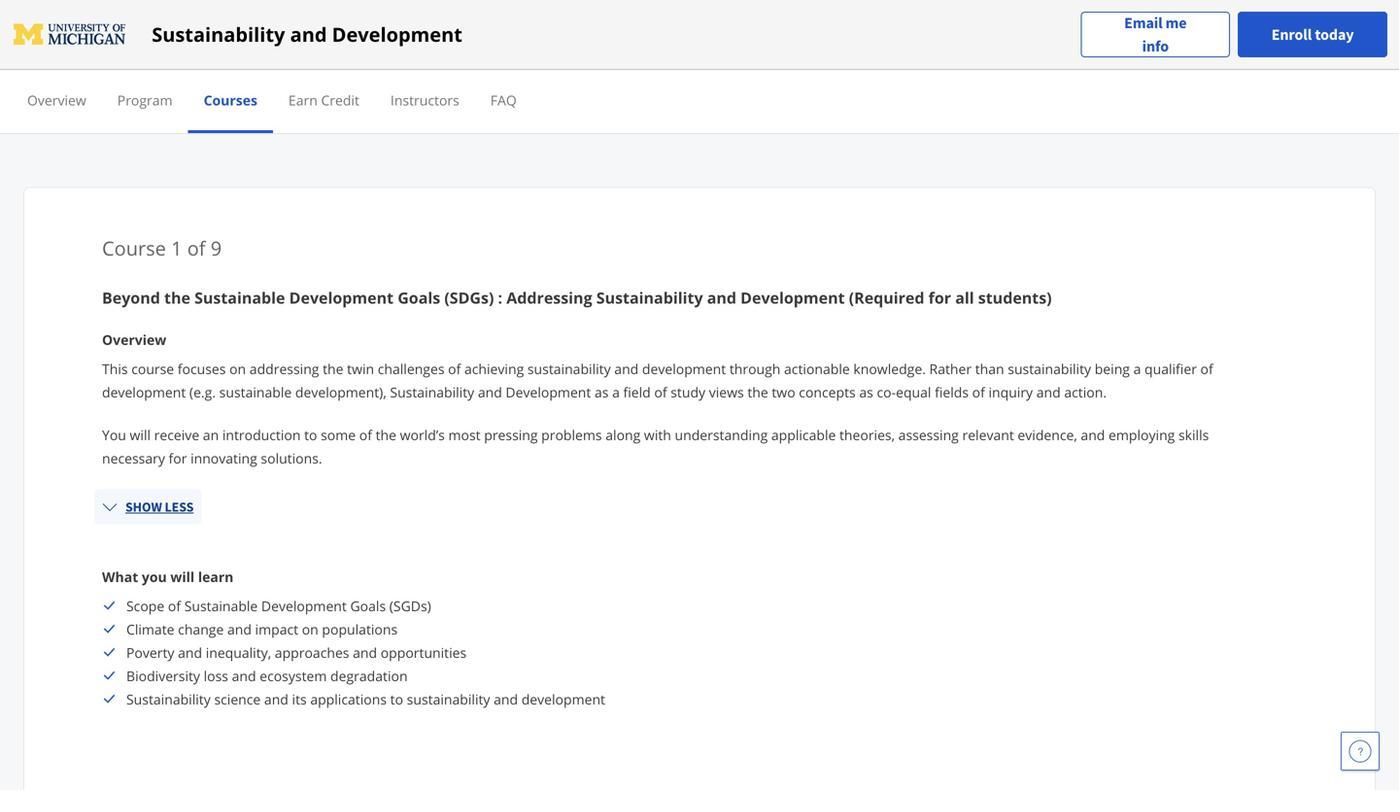 Task type: describe. For each thing, give the bounding box(es) containing it.
help center image
[[1349, 740, 1372, 763]]

1 horizontal spatial development
[[522, 690, 605, 709]]

for inside you will receive an introduction to some of the world's most pressing problems along with understanding applicable theories, assessing relevant evidence, and employing skills necessary for innovating solutions.
[[169, 449, 187, 468]]

1
[[171, 235, 182, 262]]

achieving
[[464, 360, 524, 378]]

courses link
[[204, 91, 257, 109]]

co-
[[877, 383, 896, 401]]

email me info button
[[1081, 11, 1230, 58]]

students)
[[978, 287, 1052, 308]]

with
[[644, 426, 671, 444]]

show less button
[[94, 489, 201, 524]]

rather
[[930, 360, 972, 378]]

sustainable for of
[[184, 597, 258, 615]]

concepts
[[799, 383, 856, 401]]

fields
[[935, 383, 969, 401]]

an
[[203, 426, 219, 444]]

equal
[[896, 383, 931, 401]]

learn
[[198, 568, 234, 586]]

in
[[659, 94, 681, 126]]

employing
[[1109, 426, 1175, 444]]

climate
[[126, 620, 174, 639]]

1 as from the left
[[595, 383, 609, 401]]

than
[[975, 360, 1004, 378]]

program
[[862, 94, 962, 126]]

enroll today
[[1272, 25, 1354, 44]]

innovating
[[191, 449, 257, 468]]

overview link
[[27, 91, 86, 109]]

you
[[102, 426, 126, 444]]

applications
[[310, 690, 387, 709]]

2 as from the left
[[859, 383, 873, 401]]

you
[[142, 568, 167, 586]]

qualifier
[[1145, 360, 1197, 378]]

two
[[772, 383, 796, 401]]

loss
[[204, 667, 228, 685]]

enroll
[[1272, 25, 1312, 44]]

development up impact
[[261, 597, 347, 615]]

this
[[102, 360, 128, 378]]

and inside you will receive an introduction to some of the world's most pressing problems along with understanding applicable theories, assessing relevant evidence, and employing skills necessary for innovating solutions.
[[1081, 426, 1105, 444]]

through
[[730, 360, 781, 378]]

earn
[[289, 91, 318, 109]]

poverty
[[126, 643, 174, 662]]

climate change and impact on populations
[[126, 620, 398, 639]]

development),
[[295, 383, 387, 401]]

inequality,
[[206, 643, 271, 662]]

faq
[[491, 91, 517, 109]]

course 1 of 9
[[102, 235, 222, 262]]

development up "actionable"
[[741, 287, 845, 308]]

(required
[[849, 287, 925, 308]]

4-
[[737, 94, 758, 126]]

required
[[456, 94, 557, 126]]

credit
[[321, 91, 359, 109]]

to for introduction
[[304, 426, 317, 444]]

addressing
[[507, 287, 592, 308]]

skills
[[1179, 426, 1209, 444]]

show
[[125, 498, 162, 516]]

sustainability inside this course focuses on addressing the twin challenges of achieving sustainability and development through actionable knowledge. rather than sustainability being a qualifier of development (e.g. sustainable development), sustainability and development as a field of study views the two concepts as co-equal fields of inquiry and action.
[[390, 383, 474, 401]]

course
[[102, 235, 166, 262]]

9
[[211, 235, 222, 262]]

most
[[448, 426, 481, 444]]

impact
[[255, 620, 298, 639]]

this course focuses on addressing the twin challenges of achieving sustainability and development through actionable knowledge. rather than sustainability being a qualifier of development (e.g. sustainable development), sustainability and development as a field of study views the two concepts as co-equal fields of inquiry and action.
[[102, 360, 1213, 401]]

1 vertical spatial a
[[612, 383, 620, 401]]

(sgds)
[[389, 597, 431, 615]]

instructors
[[391, 91, 459, 109]]

field
[[623, 383, 651, 401]]

sustainability and development
[[152, 21, 462, 48]]

2 horizontal spatial sustainability
[[1008, 360, 1091, 378]]

problems
[[541, 426, 602, 444]]

on inside this course focuses on addressing the twin challenges of achieving sustainability and development through actionable knowledge. rather than sustainability being a qualifier of development (e.g. sustainable development), sustainability and development as a field of study views the two concepts as co-equal fields of inquiry and action.
[[229, 360, 246, 378]]

actionable
[[784, 360, 850, 378]]

0 horizontal spatial sustainability
[[407, 690, 490, 709]]

ecosystem
[[260, 667, 327, 685]]

along
[[606, 426, 641, 444]]

world's
[[400, 426, 445, 444]]

today
[[1315, 25, 1354, 44]]

:
[[498, 287, 502, 308]]

understanding
[[675, 426, 768, 444]]

of left achieving
[[448, 360, 461, 378]]

populations
[[322, 620, 398, 639]]

1 vertical spatial will
[[170, 568, 195, 586]]

of right scope
[[168, 597, 181, 615]]

month
[[778, 94, 856, 126]]

applicable
[[771, 426, 836, 444]]

certificate menu element
[[12, 70, 1388, 133]]



Task type: vqa. For each thing, say whether or not it's contained in the screenshot.
top Certificate
no



Task type: locate. For each thing, give the bounding box(es) containing it.
will right you
[[170, 568, 195, 586]]

the left the world's
[[376, 426, 396, 444]]

sustainable
[[219, 383, 292, 401]]

sustainability up courses
[[152, 21, 285, 48]]

0 horizontal spatial for
[[169, 449, 187, 468]]

evidence,
[[1018, 426, 1077, 444]]

1 horizontal spatial overview
[[102, 331, 166, 349]]

2 6 from the left
[[758, 94, 771, 126]]

study
[[671, 383, 706, 401]]

of right qualifier
[[1201, 360, 1213, 378]]

biodiversity
[[126, 667, 200, 685]]

sustainability up action.
[[1008, 360, 1091, 378]]

1 vertical spatial sustainable
[[184, 597, 258, 615]]

overview inside certificate menu element
[[27, 91, 86, 109]]

courses
[[563, 94, 653, 126]]

development
[[642, 360, 726, 378], [102, 383, 186, 401], [522, 690, 605, 709]]

development up problems
[[506, 383, 591, 401]]

scope
[[126, 597, 164, 615]]

0 horizontal spatial development
[[102, 383, 186, 401]]

of right some
[[359, 426, 372, 444]]

beyond
[[102, 287, 160, 308]]

to inside you will receive an introduction to some of the world's most pressing problems along with understanding applicable theories, assessing relevant evidence, and employing skills necessary for innovating solutions.
[[304, 426, 317, 444]]

goals for (sdgs)
[[398, 287, 440, 308]]

on up approaches on the left
[[302, 620, 319, 639]]

inquiry
[[989, 383, 1033, 401]]

0 vertical spatial sustainable
[[194, 287, 285, 308]]

overview up 'course'
[[102, 331, 166, 349]]

(sdgs)
[[444, 287, 494, 308]]

the
[[164, 287, 190, 308], [323, 360, 344, 378], [748, 383, 768, 401], [376, 426, 396, 444]]

sustainable for the
[[194, 287, 285, 308]]

approaches
[[275, 643, 349, 662]]

1 vertical spatial to
[[390, 690, 403, 709]]

6 left month
[[758, 94, 771, 126]]

0 horizontal spatial 6
[[437, 94, 450, 126]]

0 vertical spatial overview
[[27, 91, 86, 109]]

the up "development),"
[[323, 360, 344, 378]]

less
[[165, 498, 194, 516]]

all
[[955, 287, 974, 308]]

university of michigan image
[[12, 19, 128, 50]]

pressing
[[484, 426, 538, 444]]

as left 'co-'
[[859, 383, 873, 401]]

1 vertical spatial development
[[102, 383, 186, 401]]

sustainability down "biodiversity"
[[126, 690, 211, 709]]

1 horizontal spatial on
[[302, 620, 319, 639]]

1 horizontal spatial will
[[170, 568, 195, 586]]

overview down university of michigan 'image'
[[27, 91, 86, 109]]

0 vertical spatial a
[[1134, 360, 1141, 378]]

relevant
[[962, 426, 1014, 444]]

as left field
[[595, 383, 609, 401]]

course
[[131, 360, 174, 378]]

of right field
[[654, 383, 667, 401]]

sustainability up this course focuses on addressing the twin challenges of achieving sustainability and development through actionable knowledge. rather than sustainability being a qualifier of development (e.g. sustainable development), sustainability and development as a field of study views the two concepts as co-equal fields of inquiry and action.
[[596, 287, 703, 308]]

1 vertical spatial overview
[[102, 331, 166, 349]]

science
[[214, 690, 261, 709]]

of
[[187, 235, 206, 262], [448, 360, 461, 378], [1201, 360, 1213, 378], [654, 383, 667, 401], [972, 383, 985, 401], [359, 426, 372, 444], [168, 597, 181, 615]]

this
[[687, 94, 731, 126]]

introduction
[[222, 426, 301, 444]]

1 vertical spatial for
[[169, 449, 187, 468]]

enroll today button
[[1238, 12, 1388, 57]]

the inside you will receive an introduction to some of the world's most pressing problems along with understanding applicable theories, assessing relevant evidence, and employing skills necessary for innovating solutions.
[[376, 426, 396, 444]]

6 left faq link
[[437, 94, 450, 126]]

6
[[437, 94, 450, 126], [758, 94, 771, 126]]

info
[[1142, 36, 1169, 56]]

sustainability
[[528, 360, 611, 378], [1008, 360, 1091, 378], [407, 690, 490, 709]]

0 horizontal spatial will
[[130, 426, 151, 444]]

0 vertical spatial goals
[[398, 287, 440, 308]]

instructors link
[[391, 91, 459, 109]]

program
[[117, 91, 173, 109]]

6 required courses in this 4-6 month program
[[437, 94, 962, 126]]

1 horizontal spatial a
[[1134, 360, 1141, 378]]

0 horizontal spatial overview
[[27, 91, 86, 109]]

development up twin
[[289, 287, 394, 308]]

1 horizontal spatial sustainability
[[528, 360, 611, 378]]

receive
[[154, 426, 199, 444]]

1 vertical spatial goals
[[350, 597, 386, 615]]

1 6 from the left
[[437, 94, 450, 126]]

what you will learn
[[102, 568, 234, 586]]

0 vertical spatial will
[[130, 426, 151, 444]]

change
[[178, 620, 224, 639]]

0 horizontal spatial a
[[612, 383, 620, 401]]

scope of sustainable development goals (sgds)
[[126, 597, 431, 615]]

sustainability science and its applications to sustainability and development
[[126, 690, 605, 709]]

0 vertical spatial development
[[642, 360, 726, 378]]

1 vertical spatial on
[[302, 620, 319, 639]]

for down receive
[[169, 449, 187, 468]]

sustainable down learn
[[184, 597, 258, 615]]

development up the instructors at the left of the page
[[332, 21, 462, 48]]

to left some
[[304, 426, 317, 444]]

0 vertical spatial to
[[304, 426, 317, 444]]

1 horizontal spatial goals
[[398, 287, 440, 308]]

knowledge.
[[854, 360, 926, 378]]

the down through
[[748, 383, 768, 401]]

beyond the sustainable development goals (sdgs) : addressing sustainability and development (required for all students)
[[102, 287, 1052, 308]]

as
[[595, 383, 609, 401], [859, 383, 873, 401]]

views
[[709, 383, 744, 401]]

goals up populations
[[350, 597, 386, 615]]

theories,
[[840, 426, 895, 444]]

1 horizontal spatial to
[[390, 690, 403, 709]]

of right 1
[[187, 235, 206, 262]]

a right being
[[1134, 360, 1141, 378]]

of inside you will receive an introduction to some of the world's most pressing problems along with understanding applicable theories, assessing relevant evidence, and employing skills necessary for innovating solutions.
[[359, 426, 372, 444]]

opportunities
[[381, 643, 467, 662]]

sustainability down opportunities
[[407, 690, 490, 709]]

0 vertical spatial for
[[929, 287, 951, 308]]

2 vertical spatial development
[[522, 690, 605, 709]]

0 horizontal spatial goals
[[350, 597, 386, 615]]

goals for (sgds)
[[350, 597, 386, 615]]

its
[[292, 690, 307, 709]]

the right beyond
[[164, 287, 190, 308]]

what
[[102, 568, 138, 586]]

1 horizontal spatial 6
[[758, 94, 771, 126]]

poverty and inequality, approaches and opportunities
[[126, 643, 467, 662]]

earn credit
[[289, 91, 359, 109]]

to down the degradation
[[390, 690, 403, 709]]

twin
[[347, 360, 374, 378]]

sustainable down 9
[[194, 287, 285, 308]]

email
[[1124, 13, 1163, 33]]

you will receive an introduction to some of the world's most pressing problems along with understanding applicable theories, assessing relevant evidence, and employing skills necessary for innovating solutions.
[[102, 426, 1209, 468]]

and
[[290, 21, 327, 48], [707, 287, 737, 308], [614, 360, 639, 378], [478, 383, 502, 401], [1037, 383, 1061, 401], [1081, 426, 1105, 444], [227, 620, 252, 639], [178, 643, 202, 662], [353, 643, 377, 662], [232, 667, 256, 685], [264, 690, 289, 709], [494, 690, 518, 709]]

development
[[332, 21, 462, 48], [289, 287, 394, 308], [741, 287, 845, 308], [506, 383, 591, 401], [261, 597, 347, 615]]

on up sustainable
[[229, 360, 246, 378]]

to for applications
[[390, 690, 403, 709]]

sustainability down challenges on the top of page
[[390, 383, 474, 401]]

sustainability
[[152, 21, 285, 48], [596, 287, 703, 308], [390, 383, 474, 401], [126, 690, 211, 709]]

earn credit link
[[289, 91, 359, 109]]

sustainability up problems
[[528, 360, 611, 378]]

2 horizontal spatial development
[[642, 360, 726, 378]]

a left field
[[612, 383, 620, 401]]

1 horizontal spatial for
[[929, 287, 951, 308]]

0 horizontal spatial to
[[304, 426, 317, 444]]

degradation
[[330, 667, 408, 685]]

goals left the (sdgs) on the top left of page
[[398, 287, 440, 308]]

on
[[229, 360, 246, 378], [302, 620, 319, 639]]

will inside you will receive an introduction to some of the world's most pressing problems along with understanding applicable theories, assessing relevant evidence, and employing skills necessary for innovating solutions.
[[130, 426, 151, 444]]

challenges
[[378, 360, 445, 378]]

sustainable
[[194, 287, 285, 308], [184, 597, 258, 615]]

action.
[[1064, 383, 1107, 401]]

of down than
[[972, 383, 985, 401]]

email me info
[[1124, 13, 1187, 56]]

0 vertical spatial on
[[229, 360, 246, 378]]

development inside this course focuses on addressing the twin challenges of achieving sustainability and development through actionable knowledge. rather than sustainability being a qualifier of development (e.g. sustainable development), sustainability and development as a field of study views the two concepts as co-equal fields of inquiry and action.
[[506, 383, 591, 401]]

0 horizontal spatial as
[[595, 383, 609, 401]]

courses
[[204, 91, 257, 109]]

(e.g.
[[189, 383, 216, 401]]

goals
[[398, 287, 440, 308], [350, 597, 386, 615]]

0 horizontal spatial on
[[229, 360, 246, 378]]

faq link
[[491, 91, 517, 109]]

show less
[[125, 498, 194, 516]]

addressing
[[250, 360, 319, 378]]

1 horizontal spatial as
[[859, 383, 873, 401]]

necessary
[[102, 449, 165, 468]]

focuses
[[178, 360, 226, 378]]

for left 'all'
[[929, 287, 951, 308]]

will up the necessary
[[130, 426, 151, 444]]



